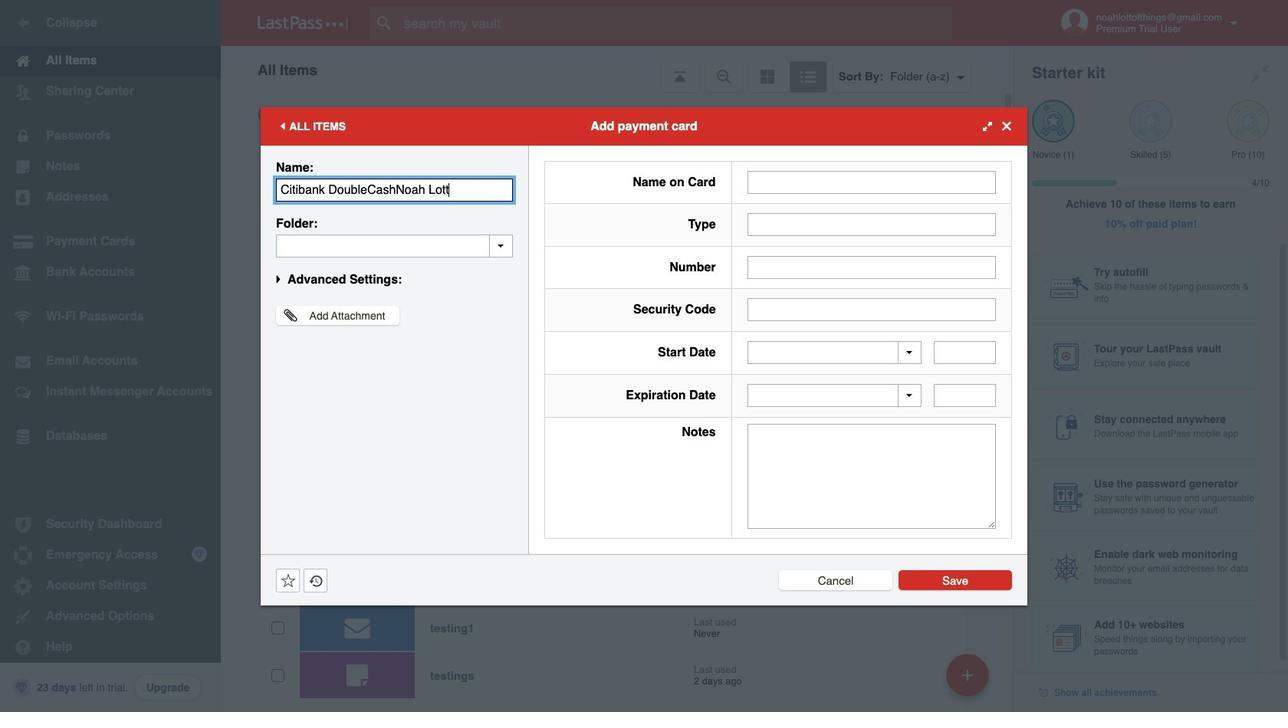 Task type: describe. For each thing, give the bounding box(es) containing it.
new item image
[[962, 670, 973, 681]]

Search search field
[[370, 6, 982, 40]]

main navigation navigation
[[0, 0, 221, 712]]

vault options navigation
[[221, 46, 1014, 92]]



Task type: locate. For each thing, give the bounding box(es) containing it.
search my vault text field
[[370, 6, 982, 40]]

new item navigation
[[941, 649, 998, 712]]

None text field
[[747, 171, 996, 194], [276, 178, 513, 201], [276, 234, 513, 257], [747, 424, 996, 529], [747, 171, 996, 194], [276, 178, 513, 201], [276, 234, 513, 257], [747, 424, 996, 529]]

None text field
[[747, 213, 996, 236], [747, 256, 996, 279], [747, 298, 996, 321], [934, 341, 996, 364], [934, 384, 996, 407], [747, 213, 996, 236], [747, 256, 996, 279], [747, 298, 996, 321], [934, 341, 996, 364], [934, 384, 996, 407]]

dialog
[[261, 107, 1027, 605]]

lastpass image
[[258, 16, 348, 30]]



Task type: vqa. For each thing, say whether or not it's contained in the screenshot.
New item element
no



